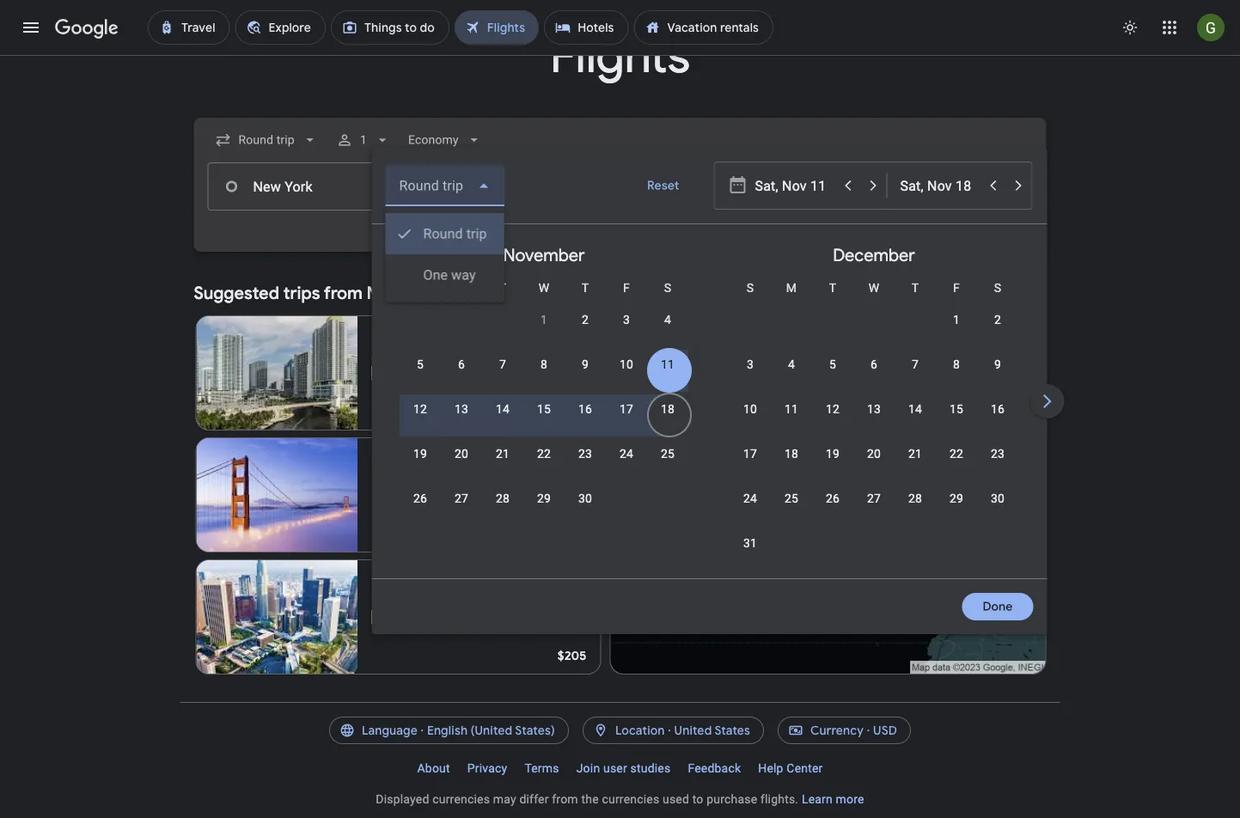 Task type: describe. For each thing, give the bounding box(es) containing it.
mon, dec 25 element
[[784, 490, 798, 507]]

used
[[663, 792, 689, 806]]

min for miami
[[491, 366, 511, 380]]

205 US dollars text field
[[558, 648, 587, 664]]

11 for 11 hr 52 min
[[437, 488, 451, 502]]

currency
[[811, 723, 864, 738]]

sat, nov 4 element
[[664, 311, 671, 328]]

1 t from the left
[[499, 281, 506, 295]]

m for december
[[786, 281, 797, 295]]

0 vertical spatial 25 button
[[647, 445, 688, 487]]

language
[[362, 723, 418, 738]]

f for november
[[623, 281, 630, 295]]

16 button inside december row group
[[977, 401, 1018, 442]]

join
[[577, 761, 600, 775]]

about
[[417, 761, 450, 775]]

flights
[[550, 25, 690, 86]]

join user studies link
[[568, 755, 679, 782]]

1 for 1 stop
[[392, 488, 399, 502]]

differ
[[520, 792, 549, 806]]

11 button inside december row group
[[771, 401, 812, 442]]

thu, dec 21 element
[[908, 445, 922, 462]]

11 for mon, dec 11 element
[[784, 402, 798, 416]]

$58
[[566, 404, 587, 420]]

united
[[674, 723, 712, 738]]

1 23 button from the left
[[564, 445, 606, 487]]

0 horizontal spatial 17 button
[[606, 401, 647, 442]]

29 for fri, dec 29 element
[[949, 491, 963, 505]]

20 for "mon, nov 20" element
[[454, 447, 468, 461]]

english (united states)
[[427, 723, 555, 738]]

wed, dec 13 element
[[867, 401, 881, 418]]

row containing 10
[[729, 393, 1018, 442]]

4 s from the left
[[994, 281, 1001, 295]]

1 horizontal spatial from
[[552, 792, 578, 806]]

58 US dollars text field
[[566, 404, 587, 420]]

3 for 3 hr 19 min
[[449, 366, 456, 380]]

wed, nov 1 element
[[540, 311, 547, 328]]

19 for 2nd 19 button
[[826, 447, 839, 461]]

11 for sat, nov 11, departure date. element at top right
[[661, 357, 674, 371]]

12 for sun, nov 12 element
[[413, 402, 427, 416]]

28 for thu, dec 28 element
[[908, 491, 922, 505]]

english
[[427, 723, 468, 738]]

fri, dec 22 element
[[949, 445, 963, 462]]

1 5 button from the left
[[399, 356, 441, 397]]

2 option from the top
[[386, 254, 505, 296]]

15 for wed, nov 15 element at the left
[[537, 402, 551, 416]]

4 for "sat, nov 4" element
[[664, 312, 671, 327]]

1 horizontal spatial 17 button
[[729, 445, 771, 487]]

1 for fri, dec 1 element
[[953, 312, 960, 327]]

studies
[[631, 761, 671, 775]]

26 for sun, nov 26 element
[[413, 491, 427, 505]]

tue, dec 5 element
[[829, 356, 836, 373]]

row containing 24
[[729, 482, 1018, 531]]

17 for sun, dec 17 element
[[743, 447, 757, 461]]

2 21 button from the left
[[894, 445, 936, 487]]

miami
[[372, 330, 411, 347]]

flights.
[[761, 792, 799, 806]]

16 for sat, dec 16 element
[[991, 402, 1005, 416]]

where
[[509, 178, 549, 195]]

feedback
[[688, 761, 741, 775]]

5 for "sun, nov 5" element
[[416, 357, 423, 371]]

sun, nov 12 element
[[413, 401, 427, 418]]

Departure text field
[[755, 162, 834, 209]]

mon, nov 6 element
[[458, 356, 465, 373]]

9 for thu, nov 9 "element" on the top left of page
[[582, 357, 588, 371]]

sat, nov 18, return date. element
[[661, 401, 674, 418]]

19 for 1st 19 button from left
[[413, 447, 427, 461]]

purchase
[[707, 792, 758, 806]]

help center link
[[750, 755, 832, 782]]

0 horizontal spatial 3 button
[[606, 311, 647, 352]]

31 button
[[729, 535, 771, 576]]

2 s from the left
[[664, 281, 671, 295]]

w for december
[[868, 281, 879, 295]]

0 horizontal spatial 4 button
[[647, 311, 688, 352]]

reset button
[[627, 165, 700, 206]]

thu, nov 23 element
[[578, 445, 592, 462]]

to?
[[553, 178, 572, 195]]

2 13 button from the left
[[853, 401, 894, 442]]

1 21 button from the left
[[482, 445, 523, 487]]

usd
[[873, 723, 898, 738]]

0 vertical spatial 10 button
[[606, 356, 647, 397]]

thu, nov 30 element
[[578, 490, 592, 507]]

10 for sun, dec 10 element
[[743, 402, 757, 416]]

2 t from the left
[[581, 281, 589, 295]]

sun, dec 31 element
[[743, 535, 757, 552]]

frontier image
[[372, 366, 385, 380]]

3 for fri, nov 3 element
[[623, 312, 630, 327]]

2 20 button from the left
[[853, 445, 894, 487]]

fri, dec 1 element
[[953, 311, 960, 328]]

fri, dec 15 element
[[949, 401, 963, 418]]

1 15 button from the left
[[523, 401, 564, 442]]

1 button for december
[[936, 311, 977, 352]]

18 for the sat, nov 18, return date. element
[[661, 402, 674, 416]]

14 for thu, dec 14 element
[[908, 402, 922, 416]]

hr for miami
[[459, 366, 470, 380]]

w for november
[[538, 281, 549, 295]]

13 for mon, nov 13 'element'
[[454, 402, 468, 416]]

24 for sun, dec 24 element
[[743, 491, 757, 505]]

jan
[[372, 349, 392, 363]]

17 for 'fri, nov 17' element
[[619, 402, 633, 416]]

sat, nov 25 element
[[661, 445, 674, 462]]

learn
[[802, 792, 833, 806]]

san
[[372, 452, 395, 469]]

thu, nov 9 element
[[582, 356, 588, 373]]

1 9 button from the left
[[564, 356, 606, 397]]

2 30 button from the left
[[977, 490, 1018, 531]]

2 5 button from the left
[[812, 356, 853, 397]]

30 – dec
[[396, 471, 445, 485]]

1 button
[[329, 119, 398, 161]]

52
[[468, 488, 482, 502]]

november row group
[[379, 231, 709, 572]]

30 for "thu, nov 30" "element"
[[578, 491, 592, 505]]

nov for san
[[372, 471, 393, 485]]

24 for fri, nov 24 element
[[619, 447, 633, 461]]

16 button inside the november "row group"
[[564, 401, 606, 442]]

san francisco nov 30 – dec 6
[[372, 452, 461, 485]]

november
[[503, 244, 585, 266]]

2 6 button from the left
[[853, 356, 894, 397]]

wed, dec 20 element
[[867, 445, 881, 462]]

27 for wed, dec 27 element
[[867, 491, 881, 505]]

join user studies
[[577, 761, 671, 775]]

the
[[582, 792, 599, 806]]

sun, dec 10 element
[[743, 401, 757, 418]]

fri, nov 17 element
[[619, 401, 633, 418]]

mon, dec 18 element
[[784, 445, 798, 462]]

23 – 29
[[396, 593, 437, 607]]

1 horizontal spatial 25 button
[[771, 490, 812, 531]]

14 for tue, nov 14 element
[[496, 402, 509, 416]]

1 horizontal spatial 24 button
[[729, 490, 771, 531]]

1 8 button from the left
[[523, 356, 564, 397]]

Departure text field
[[754, 163, 873, 210]]

3 t from the left
[[829, 281, 836, 295]]

user
[[603, 761, 627, 775]]

1 27 button from the left
[[441, 490, 482, 531]]

row containing 19
[[399, 438, 688, 487]]

1 12 button from the left
[[399, 401, 441, 442]]

nonstop
[[392, 366, 439, 380]]

sat, dec 16 element
[[991, 401, 1005, 418]]

sat, dec 23 element
[[991, 445, 1005, 462]]

1 20 button from the left
[[441, 445, 482, 487]]

1 19 button from the left
[[399, 445, 441, 487]]

destinations
[[955, 285, 1026, 301]]

hr for san francisco
[[454, 488, 465, 502]]

1 option from the top
[[386, 213, 505, 254]]

28 button inside the november "row group"
[[482, 490, 523, 531]]

privacy
[[467, 761, 508, 775]]

20 – 27,
[[395, 349, 439, 363]]

3 s from the left
[[746, 281, 754, 295]]

done
[[983, 599, 1013, 615]]

(united
[[471, 723, 513, 738]]

row containing 17
[[729, 438, 1018, 487]]

10 for fri, nov 10 element
[[619, 357, 633, 371]]

fri, nov 3 element
[[623, 311, 630, 328]]

trips
[[283, 282, 320, 304]]

2 button for november
[[564, 311, 606, 352]]

may
[[493, 792, 516, 806]]

frontier and spirit image
[[372, 488, 385, 502]]

december row group
[[709, 231, 1039, 576]]

30 for sat, dec 30 element
[[991, 491, 1005, 505]]

sat, dec 30 element
[[991, 490, 1005, 507]]

6 for mon, nov 6 "element"
[[458, 357, 465, 371]]

2024
[[442, 349, 469, 363]]

11 button inside the november "row group"
[[647, 356, 688, 397]]

11 hr 52 min
[[437, 488, 506, 502]]

2 14 button from the left
[[894, 401, 936, 442]]

privacy link
[[459, 755, 516, 782]]

row group inside grid
[[1039, 231, 1240, 572]]

1 6 button from the left
[[441, 356, 482, 397]]

25 for mon, dec 25 element
[[784, 491, 798, 505]]

12 for tue, dec 12 element
[[826, 402, 839, 416]]

2 button for december
[[977, 311, 1018, 352]]

suggested
[[194, 282, 279, 304]]

new
[[367, 282, 402, 304]]

wed, dec 27 element
[[867, 490, 881, 507]]

tue, nov 28 element
[[496, 490, 509, 507]]



Task type: vqa. For each thing, say whether or not it's contained in the screenshot.


Task type: locate. For each thing, give the bounding box(es) containing it.
7 button up thu, dec 14 element
[[894, 356, 936, 397]]

19 left wed, dec 20 element
[[826, 447, 839, 461]]

17 button up sun, dec 24 element
[[729, 445, 771, 487]]

2 15 button from the left
[[936, 401, 977, 442]]

0 horizontal spatial 20 button
[[441, 445, 482, 487]]

2 5 from the left
[[829, 357, 836, 371]]

22 button up fri, dec 29 element
[[936, 445, 977, 487]]

m inside row group
[[786, 281, 797, 295]]

0 horizontal spatial 9
[[582, 357, 588, 371]]

30 button right wed, nov 29 element
[[564, 490, 606, 531]]

f inside the november "row group"
[[623, 281, 630, 295]]

27 for mon, nov 27 element
[[454, 491, 468, 505]]

1 15 from the left
[[537, 402, 551, 416]]

13 down 3 hr 19 min
[[454, 402, 468, 416]]

2 w from the left
[[868, 281, 879, 295]]

wed, nov 15 element
[[537, 401, 551, 418]]

0 horizontal spatial 19 button
[[399, 445, 441, 487]]

1 inside suggested trips from new york region
[[392, 488, 399, 502]]

None text field
[[208, 162, 450, 211]]

4 left tue, dec 5 element
[[788, 357, 795, 371]]

1 button up fri, dec 8 element
[[936, 311, 977, 352]]

23 button up "thu, nov 30" "element"
[[564, 445, 606, 487]]

0 horizontal spatial 30 button
[[564, 490, 606, 531]]

2 2 button from the left
[[977, 311, 1018, 352]]

center
[[787, 761, 823, 775]]

0 horizontal spatial 5 button
[[399, 356, 441, 397]]

w
[[538, 281, 549, 295], [868, 281, 879, 295]]

15 button up fri, dec 22 element
[[936, 401, 977, 442]]

2 22 from the left
[[949, 447, 963, 461]]

14 inside the november "row group"
[[496, 402, 509, 416]]

mon, nov 27 element
[[454, 490, 468, 507]]

2 1 button from the left
[[936, 311, 977, 352]]

2 7 from the left
[[912, 357, 919, 371]]

0 horizontal spatial 2
[[582, 312, 588, 327]]

23 button
[[564, 445, 606, 487], [977, 445, 1018, 487]]

sun, nov 26 element
[[413, 490, 427, 507]]

sat, dec 9 element
[[994, 356, 1001, 373]]

13 inside the november "row group"
[[454, 402, 468, 416]]

2 16 button from the left
[[977, 401, 1018, 442]]

thu, dec 28 element
[[908, 490, 922, 507]]

1 22 from the left
[[537, 447, 551, 461]]

20 inside december row group
[[867, 447, 881, 461]]

currencies down privacy link
[[433, 792, 490, 806]]

1 28 from the left
[[496, 491, 509, 505]]

6 inside december row group
[[870, 357, 877, 371]]

sun, nov 19 element
[[413, 445, 427, 462]]

21 for tue, nov 21 element
[[496, 447, 509, 461]]

option up miami jan 20 – 27, 2024
[[386, 254, 505, 296]]

1 horizontal spatial 5
[[829, 357, 836, 371]]

done button
[[962, 586, 1034, 628]]

2 27 from the left
[[867, 491, 881, 505]]

18 right 'fri, nov 17' element
[[661, 402, 674, 416]]

2 20 from the left
[[867, 447, 881, 461]]

5 left 2024
[[416, 357, 423, 371]]

0 horizontal spatial 6 button
[[441, 356, 482, 397]]

16 button up sat, dec 23 element
[[977, 401, 1018, 442]]

1 horizontal spatial 19
[[474, 366, 487, 380]]

united states
[[674, 723, 750, 738]]

2 f from the left
[[953, 281, 960, 295]]

1 horizontal spatial 21
[[908, 447, 922, 461]]

2 button up thu, nov 9 "element" on the top left of page
[[564, 311, 606, 352]]

0 horizontal spatial 15
[[537, 402, 551, 416]]

1 inside december row group
[[953, 312, 960, 327]]

f inside december row group
[[953, 281, 960, 295]]

Return text field
[[900, 162, 980, 209], [900, 163, 1018, 210]]

15
[[537, 402, 551, 416], [949, 402, 963, 416]]

nov down san
[[372, 471, 393, 485]]

12 inside the november "row group"
[[413, 402, 427, 416]]

1 7 button from the left
[[482, 356, 523, 397]]

wed, nov 29 element
[[537, 490, 551, 507]]

11 inside december row group
[[784, 402, 798, 416]]

1 8 from the left
[[540, 357, 547, 371]]

23 right wed, nov 22 element
[[578, 447, 592, 461]]

grid inside flight search field
[[379, 231, 1240, 589]]

2 22 button from the left
[[936, 445, 977, 487]]

terms
[[525, 761, 559, 775]]

angeles
[[397, 574, 449, 591]]

sat, dec 2 element
[[994, 311, 1001, 328]]

tue, dec 26 element
[[826, 490, 839, 507]]

thu, dec 14 element
[[908, 401, 922, 418]]

explore destinations button
[[889, 279, 1047, 307]]

1 horizontal spatial 20 button
[[853, 445, 894, 487]]

2 for december
[[994, 312, 1001, 327]]

18 inside the november "row group"
[[661, 402, 674, 416]]

1 horizontal spatial 23 button
[[977, 445, 1018, 487]]

stop
[[402, 488, 427, 502]]

4 inside the november "row group"
[[664, 312, 671, 327]]

0 vertical spatial 11
[[661, 357, 674, 371]]

18 button inside december row group
[[771, 445, 812, 487]]

23 inside the november "row group"
[[578, 447, 592, 461]]

1 23 from the left
[[578, 447, 592, 461]]

w inside december row group
[[868, 281, 879, 295]]

7 button
[[482, 356, 523, 397], [894, 356, 936, 397]]

1 s from the left
[[416, 281, 424, 295]]

more
[[836, 792, 865, 806]]

23 for thu, nov 23 element
[[578, 447, 592, 461]]

0 horizontal spatial 10
[[619, 357, 633, 371]]

30 button right fri, dec 29 element
[[977, 490, 1018, 531]]

0 horizontal spatial 24
[[619, 447, 633, 461]]

grid
[[379, 231, 1240, 589]]

25 button right fri, nov 24 element
[[647, 445, 688, 487]]

1 1 button from the left
[[523, 311, 564, 352]]

3 left mon, nov 6 "element"
[[449, 366, 456, 380]]

from left the
[[552, 792, 578, 806]]

24 button left sat, nov 25 "element"
[[606, 445, 647, 487]]

0 horizontal spatial 7
[[499, 357, 506, 371]]

4 t from the left
[[911, 281, 919, 295]]

2 28 from the left
[[908, 491, 922, 505]]

nov
[[372, 471, 393, 485], [372, 593, 393, 607]]

2 9 from the left
[[994, 357, 1001, 371]]

7 button up tue, nov 14 element
[[482, 356, 523, 397]]

9 button
[[564, 356, 606, 397], [977, 356, 1018, 397]]

6 for the wed, dec 6 element
[[870, 357, 877, 371]]

thu, nov 16 element
[[578, 401, 592, 418]]

12 button up tue, dec 19 element
[[812, 401, 853, 442]]

1 vertical spatial 17
[[743, 447, 757, 461]]

21
[[496, 447, 509, 461], [908, 447, 922, 461]]

15 right thu, dec 14 element
[[949, 402, 963, 416]]

wed, nov 8 element
[[540, 356, 547, 373]]

11 inside the november "row group"
[[661, 357, 674, 371]]

12 button
[[399, 401, 441, 442], [812, 401, 853, 442]]

28 right '52'
[[496, 491, 509, 505]]

1 horizontal spatial 3
[[623, 312, 630, 327]]

3 inside suggested trips from new york region
[[449, 366, 456, 380]]

york
[[406, 282, 441, 304]]

displayed currencies may differ from the currencies used to purchase flights. learn more
[[376, 792, 865, 806]]

where to?
[[509, 178, 572, 195]]

9 right wed, nov 8 element
[[582, 357, 588, 371]]

9 inside december row group
[[994, 357, 1001, 371]]

mon, nov 20 element
[[454, 445, 468, 462]]

0 vertical spatial from
[[324, 282, 363, 304]]

nov inside san francisco nov 30 – dec 6
[[372, 471, 393, 485]]

w down december
[[868, 281, 879, 295]]

4
[[664, 312, 671, 327], [788, 357, 795, 371]]

3 inside the november "row group"
[[623, 312, 630, 327]]

3
[[623, 312, 630, 327], [747, 357, 753, 371], [449, 366, 456, 380]]

1 horizontal spatial 6
[[458, 357, 465, 371]]

1 inside the november "row group"
[[540, 312, 547, 327]]

f right explore
[[953, 281, 960, 295]]

None field
[[208, 125, 326, 156], [401, 125, 490, 156], [386, 165, 505, 206], [208, 125, 326, 156], [401, 125, 490, 156], [386, 165, 505, 206]]

11
[[661, 357, 674, 371], [784, 402, 798, 416], [437, 488, 451, 502]]

27 right tue, dec 26 element
[[867, 491, 881, 505]]

2 21 from the left
[[908, 447, 922, 461]]

2 left fri, nov 3 element
[[582, 312, 588, 327]]

0 horizontal spatial 22
[[537, 447, 551, 461]]

explore destinations
[[910, 285, 1026, 301]]

21 inside the november "row group"
[[496, 447, 509, 461]]

25
[[661, 447, 674, 461], [784, 491, 798, 505]]

15 inside the november "row group"
[[537, 402, 551, 416]]

29 inside the november "row group"
[[537, 491, 551, 505]]

1 horizontal spatial 26 button
[[812, 490, 853, 531]]

2 horizontal spatial 19
[[826, 447, 839, 461]]

23 inside december row group
[[991, 447, 1005, 461]]

11 left mon, nov 27 element
[[437, 488, 451, 502]]

1 29 from the left
[[537, 491, 551, 505]]

6 up mon, nov 27 element
[[448, 471, 455, 485]]

24 left mon, dec 25 element
[[743, 491, 757, 505]]

25 button
[[647, 445, 688, 487], [771, 490, 812, 531]]

0 horizontal spatial 30
[[578, 491, 592, 505]]

30
[[578, 491, 592, 505], [991, 491, 1005, 505]]

change appearance image
[[1110, 7, 1151, 48]]

0 vertical spatial 17 button
[[606, 401, 647, 442]]

0 horizontal spatial 24 button
[[606, 445, 647, 487]]

1 vertical spatial hr
[[454, 488, 465, 502]]

2 down destinations
[[994, 312, 1001, 327]]

28 inside december row group
[[908, 491, 922, 505]]

21 right wed, dec 20 element
[[908, 447, 922, 461]]

14
[[496, 402, 509, 416], [908, 402, 922, 416]]

2 inside december row group
[[994, 312, 1001, 327]]

0 horizontal spatial 7 button
[[482, 356, 523, 397]]

1 30 button from the left
[[564, 490, 606, 531]]

27 button right tue, dec 26 element
[[853, 490, 894, 531]]

1 horizontal spatial 10 button
[[729, 401, 771, 442]]

2 16 from the left
[[991, 402, 1005, 416]]

1 horizontal spatial 22
[[949, 447, 963, 461]]

1 26 from the left
[[413, 491, 427, 505]]

29 inside december row group
[[949, 491, 963, 505]]

1 horizontal spatial 9
[[994, 357, 1001, 371]]

13 for wed, dec 13 element
[[867, 402, 881, 416]]

1 f from the left
[[623, 281, 630, 295]]

6 button
[[441, 356, 482, 397], [853, 356, 894, 397]]

8 for fri, dec 8 element
[[953, 357, 960, 371]]

11 button
[[647, 356, 688, 397], [771, 401, 812, 442]]

displayed
[[376, 792, 429, 806]]

next image
[[1027, 381, 1068, 422]]

5 for tue, dec 5 element
[[829, 357, 836, 371]]

1 vertical spatial from
[[552, 792, 578, 806]]

row group
[[1039, 231, 1240, 572]]

27 right sun, nov 26 element
[[454, 491, 468, 505]]

2
[[582, 312, 588, 327], [994, 312, 1001, 327]]

2 26 button from the left
[[812, 490, 853, 531]]

terms link
[[516, 755, 568, 782]]

2 12 button from the left
[[812, 401, 853, 442]]

6 inside san francisco nov 30 – dec 6
[[448, 471, 455, 485]]

1 horizontal spatial w
[[868, 281, 879, 295]]

18 button up mon, dec 25 element
[[771, 445, 812, 487]]

8 button up fri, dec 15 element
[[936, 356, 977, 397]]

24 left sat, nov 25 "element"
[[619, 447, 633, 461]]

1 vertical spatial 3 button
[[729, 356, 771, 397]]

30 inside december row group
[[991, 491, 1005, 505]]

1 horizontal spatial 16 button
[[977, 401, 1018, 442]]

option
[[386, 213, 505, 254], [386, 254, 505, 296]]

18 inside december row group
[[784, 447, 798, 461]]

8 inside the november "row group"
[[540, 357, 547, 371]]

10
[[619, 357, 633, 371], [743, 402, 757, 416]]

2 14 from the left
[[908, 402, 922, 416]]

29 button right thu, dec 28 element
[[936, 490, 977, 531]]

0 horizontal spatial 26 button
[[399, 490, 441, 531]]

1 16 from the left
[[578, 402, 592, 416]]

10 button up 'fri, nov 17' element
[[606, 356, 647, 397]]

21 inside december row group
[[908, 447, 922, 461]]

0 horizontal spatial 29 button
[[523, 490, 564, 531]]

15 left $58
[[537, 402, 551, 416]]

22 button
[[523, 445, 564, 487], [936, 445, 977, 487]]

3 left "sat, nov 4" element
[[623, 312, 630, 327]]

2 13 from the left
[[867, 402, 881, 416]]

0 horizontal spatial 27
[[454, 491, 468, 505]]

4 for mon, dec 4 element
[[788, 357, 795, 371]]

1 vertical spatial 4
[[788, 357, 795, 371]]

0 horizontal spatial currencies
[[433, 792, 490, 806]]

0 horizontal spatial f
[[623, 281, 630, 295]]

Flight search field
[[180, 118, 1240, 634]]

22
[[537, 447, 551, 461], [949, 447, 963, 461]]

1 horizontal spatial 13
[[867, 402, 881, 416]]

0 horizontal spatial m
[[456, 281, 467, 295]]

11 inside suggested trips from new york region
[[437, 488, 451, 502]]

min right '52'
[[485, 488, 506, 502]]

26 down 30 – dec
[[413, 491, 427, 505]]

1 9 from the left
[[582, 357, 588, 371]]

22 button up wed, nov 29 element
[[523, 445, 564, 487]]

2 29 button from the left
[[936, 490, 977, 531]]

december
[[833, 244, 915, 266]]

hr down 2024
[[459, 366, 470, 380]]

$205
[[558, 648, 587, 664]]

2 inside the november "row group"
[[582, 312, 588, 327]]

23 for sat, dec 23 element
[[991, 447, 1005, 461]]

3 inside december row group
[[747, 357, 753, 371]]

29 button left "thu, nov 30" "element"
[[523, 490, 564, 531]]

11 right fri, nov 10 element
[[661, 357, 674, 371]]

1 horizontal spatial 30
[[991, 491, 1005, 505]]

2 horizontal spatial 11
[[784, 402, 798, 416]]

mon, nov 13 element
[[454, 401, 468, 418]]

16 inside december row group
[[991, 402, 1005, 416]]

1 5 from the left
[[416, 357, 423, 371]]

1 horizontal spatial 4
[[788, 357, 795, 371]]

los angeles nov 23 – 29
[[372, 574, 449, 607]]

30 inside the november "row group"
[[578, 491, 592, 505]]

0 horizontal spatial 2 button
[[564, 311, 606, 352]]

7 for tue, nov 7 element
[[499, 357, 506, 371]]

29 button
[[523, 490, 564, 531], [936, 490, 977, 531]]

s up "sat, nov 4" element
[[664, 281, 671, 295]]

suggested trips from new york region
[[194, 273, 1047, 682]]

16 inside the november "row group"
[[578, 402, 592, 416]]

19 inside suggested trips from new york region
[[474, 366, 487, 380]]

22 for wed, nov 22 element
[[537, 447, 551, 461]]

2 9 button from the left
[[977, 356, 1018, 397]]

row containing 26
[[399, 482, 606, 531]]

2 currencies from the left
[[602, 792, 660, 806]]

21 button up thu, dec 28 element
[[894, 445, 936, 487]]

26 button left wed, dec 27 element
[[812, 490, 853, 531]]

7 for thu, dec 7 element
[[912, 357, 919, 371]]

min for san francisco
[[485, 488, 506, 502]]

16 button
[[564, 401, 606, 442], [977, 401, 1018, 442]]

31
[[743, 536, 757, 550]]

20 for wed, dec 20 element
[[867, 447, 881, 461]]

8 inside december row group
[[953, 357, 960, 371]]

1 horizontal spatial 28 button
[[894, 490, 936, 531]]

w up "wed, nov 1" element
[[538, 281, 549, 295]]

9
[[582, 357, 588, 371], [994, 357, 1001, 371]]

1 for "wed, nov 1" element
[[540, 312, 547, 327]]

0 horizontal spatial 11 button
[[647, 356, 688, 397]]

suggested trips from new york
[[194, 282, 441, 304]]

1 14 button from the left
[[482, 401, 523, 442]]

5 inside december row group
[[829, 357, 836, 371]]

22 inside december row group
[[949, 447, 963, 461]]

row containing 3
[[729, 348, 1018, 397]]

30 right wed, nov 29 element
[[578, 491, 592, 505]]

2 12 from the left
[[826, 402, 839, 416]]

15 for fri, dec 15 element
[[949, 402, 963, 416]]

0 horizontal spatial 12
[[413, 402, 427, 416]]

m up mon, dec 4 element
[[786, 281, 797, 295]]

1 horizontal spatial 24
[[743, 491, 757, 505]]

3 for sun, dec 3 element
[[747, 357, 753, 371]]

1 nov from the top
[[372, 471, 393, 485]]

1 horizontal spatial 26
[[826, 491, 839, 505]]

16 button up thu, nov 23 element
[[564, 401, 606, 442]]

row containing 5
[[399, 348, 688, 397]]

sun, dec 24 element
[[743, 490, 757, 507]]

26 left wed, dec 27 element
[[826, 491, 839, 505]]

2 23 button from the left
[[977, 445, 1018, 487]]

19 up 30 – dec
[[413, 447, 427, 461]]

26 inside the november "row group"
[[413, 491, 427, 505]]

1 20 from the left
[[454, 447, 468, 461]]

10 inside the november "row group"
[[619, 357, 633, 371]]

1 inside 1 popup button
[[360, 133, 367, 147]]

14 left wed, nov 15 element at the left
[[496, 402, 509, 416]]

f
[[623, 281, 630, 295], [953, 281, 960, 295]]

f up fri, nov 3 element
[[623, 281, 630, 295]]

1 14 from the left
[[496, 402, 509, 416]]

3 hr 19 min
[[449, 366, 511, 380]]

m inside "row group"
[[456, 281, 467, 295]]

28 button left fri, dec 29 element
[[894, 490, 936, 531]]

1 13 from the left
[[454, 402, 468, 416]]

25 inside the november "row group"
[[661, 447, 674, 461]]

0 horizontal spatial 14 button
[[482, 401, 523, 442]]

2 8 button from the left
[[936, 356, 977, 397]]

25 inside december row group
[[784, 491, 798, 505]]

28 for tue, nov 28 element
[[496, 491, 509, 505]]

2 30 from the left
[[991, 491, 1005, 505]]

25 right fri, nov 24 element
[[661, 447, 674, 461]]

26
[[413, 491, 427, 505], [826, 491, 839, 505]]

22 inside the november "row group"
[[537, 447, 551, 461]]

miami jan 20 – 27, 2024
[[372, 330, 469, 363]]

m for november
[[456, 281, 467, 295]]

tue, nov 14 element
[[496, 401, 509, 418]]

6 inside the november "row group"
[[458, 357, 465, 371]]

10 right thu, nov 9 "element" on the top left of page
[[619, 357, 633, 371]]

0 vertical spatial 11 button
[[647, 356, 688, 397]]

1 16 button from the left
[[564, 401, 606, 442]]

13 button up "mon, nov 20" element
[[441, 401, 482, 442]]

0 horizontal spatial 21
[[496, 447, 509, 461]]

15 button up wed, nov 22 element
[[523, 401, 564, 442]]

thu, dec 7 element
[[912, 356, 919, 373]]

1 horizontal spatial 30 button
[[977, 490, 1018, 531]]

2 27 button from the left
[[853, 490, 894, 531]]

about link
[[409, 755, 459, 782]]

1 horizontal spatial 4 button
[[771, 356, 812, 397]]

10 inside december row group
[[743, 402, 757, 416]]

1 m from the left
[[456, 281, 467, 295]]

24 inside december row group
[[743, 491, 757, 505]]

option up "york"
[[386, 213, 505, 254]]

8 right thu, dec 7 element
[[953, 357, 960, 371]]

20 right tue, dec 19 element
[[867, 447, 881, 461]]

help
[[758, 761, 784, 775]]

states)
[[515, 723, 555, 738]]

fri, dec 29 element
[[949, 490, 963, 507]]

1 horizontal spatial 20
[[867, 447, 881, 461]]

w inside the november "row group"
[[538, 281, 549, 295]]

1 29 button from the left
[[523, 490, 564, 531]]

fri, dec 8 element
[[953, 356, 960, 373]]

1 28 button from the left
[[482, 490, 523, 531]]

los
[[372, 574, 394, 591]]

1 horizontal spatial 1 button
[[936, 311, 977, 352]]

17 button up fri, nov 24 element
[[606, 401, 647, 442]]

26 inside december row group
[[826, 491, 839, 505]]

1 22 button from the left
[[523, 445, 564, 487]]

tue, dec 12 element
[[826, 401, 839, 418]]

10 left mon, dec 11 element
[[743, 402, 757, 416]]

mon, dec 11 element
[[784, 401, 798, 418]]

wed, dec 6 element
[[870, 356, 877, 373]]

2 8 from the left
[[953, 357, 960, 371]]

22 for fri, dec 22 element
[[949, 447, 963, 461]]

nov inside los angeles nov 23 – 29
[[372, 593, 393, 607]]

29
[[537, 491, 551, 505], [949, 491, 963, 505]]

2 m from the left
[[786, 281, 797, 295]]

1 30 from the left
[[578, 491, 592, 505]]

26 button
[[399, 490, 441, 531], [812, 490, 853, 531]]

13 button
[[441, 401, 482, 442], [853, 401, 894, 442]]

2 19 button from the left
[[812, 445, 853, 487]]

fri, nov 10 element
[[619, 356, 633, 373]]

1 horizontal spatial 10
[[743, 402, 757, 416]]

28 button inside december row group
[[894, 490, 936, 531]]

1 2 from the left
[[582, 312, 588, 327]]

wed, nov 22 element
[[537, 445, 551, 462]]

from
[[324, 282, 363, 304], [552, 792, 578, 806]]

20 button up wed, dec 27 element
[[853, 445, 894, 487]]

14 right wed, dec 13 element
[[908, 402, 922, 416]]

3 button up fri, nov 10 element
[[606, 311, 647, 352]]

14 inside december row group
[[908, 402, 922, 416]]

1 horizontal spatial 14
[[908, 402, 922, 416]]

1 horizontal spatial 29
[[949, 491, 963, 505]]

1 vertical spatial nov
[[372, 593, 393, 607]]

26 for tue, dec 26 element
[[826, 491, 839, 505]]

1 horizontal spatial 28
[[908, 491, 922, 505]]

20 button
[[441, 445, 482, 487], [853, 445, 894, 487]]

8 button
[[523, 356, 564, 397], [936, 356, 977, 397]]

0 horizontal spatial 28
[[496, 491, 509, 505]]

1 horizontal spatial 21 button
[[894, 445, 936, 487]]

1 horizontal spatial f
[[953, 281, 960, 295]]

1 horizontal spatial 11 button
[[771, 401, 812, 442]]

from inside region
[[324, 282, 363, 304]]

19 button
[[399, 445, 441, 487], [812, 445, 853, 487]]

29 for wed, nov 29 element
[[537, 491, 551, 505]]

19 inside december row group
[[826, 447, 839, 461]]

0 horizontal spatial 19
[[413, 447, 427, 461]]

1 w from the left
[[538, 281, 549, 295]]

sun, dec 3 element
[[747, 356, 753, 373]]

9 button up sat, dec 16 element
[[977, 356, 1018, 397]]

0 horizontal spatial 14
[[496, 402, 509, 416]]

sun, dec 17 element
[[743, 445, 757, 462]]

nov for los
[[372, 593, 393, 607]]

tue, nov 21 element
[[496, 445, 509, 462]]

spirit image
[[372, 610, 385, 624]]

1 stop
[[392, 488, 427, 502]]

26 button down 30 – dec
[[399, 490, 441, 531]]

7
[[499, 357, 506, 371], [912, 357, 919, 371]]

24 button up 31
[[729, 490, 771, 531]]

21 right "mon, nov 20" element
[[496, 447, 509, 461]]

1 horizontal spatial 22 button
[[936, 445, 977, 487]]

1 12 from the left
[[413, 402, 427, 416]]

2 26 from the left
[[826, 491, 839, 505]]

6 button up mon, nov 13 'element'
[[441, 356, 482, 397]]

f for december
[[953, 281, 960, 295]]

1 horizontal spatial 7 button
[[894, 356, 936, 397]]

tue, dec 19 element
[[826, 445, 839, 462]]

reset
[[647, 178, 680, 193]]

min
[[491, 366, 511, 380], [485, 488, 506, 502]]

25 for sat, nov 25 "element"
[[661, 447, 674, 461]]

20 inside the november "row group"
[[454, 447, 468, 461]]

mon, dec 4 element
[[788, 356, 795, 373]]

1 13 button from the left
[[441, 401, 482, 442]]

2 7 button from the left
[[894, 356, 936, 397]]

fri, nov 24 element
[[619, 445, 633, 462]]

thu, nov 2 element
[[582, 311, 588, 328]]

2 nov from the top
[[372, 593, 393, 607]]

0 vertical spatial 18
[[661, 402, 674, 416]]

18 for mon, dec 18 element
[[784, 447, 798, 461]]

26 button inside the november "row group"
[[399, 490, 441, 531]]

0 horizontal spatial 4
[[664, 312, 671, 327]]

16 for thu, nov 16 element
[[578, 402, 592, 416]]

28 inside the november "row group"
[[496, 491, 509, 505]]

0 horizontal spatial 6
[[448, 471, 455, 485]]

1 horizontal spatial 25
[[784, 491, 798, 505]]

2 for november
[[582, 312, 588, 327]]

21 for thu, dec 21 element
[[908, 447, 922, 461]]

5 inside the november "row group"
[[416, 357, 423, 371]]

4 inside december row group
[[788, 357, 795, 371]]

1 vertical spatial 25 button
[[771, 490, 812, 531]]

13 inside december row group
[[867, 402, 881, 416]]

1 vertical spatial 11
[[784, 402, 798, 416]]

8 for wed, nov 8 element
[[540, 357, 547, 371]]

5 button up tue, dec 12 element
[[812, 356, 853, 397]]

tue, nov 7 element
[[499, 356, 506, 373]]

13
[[454, 402, 468, 416], [867, 402, 881, 416]]

sun, nov 5 element
[[416, 356, 423, 373]]

francisco
[[398, 452, 461, 469]]

9 inside the november "row group"
[[582, 357, 588, 371]]

nov down los
[[372, 593, 393, 607]]

5 right mon, dec 4 element
[[829, 357, 836, 371]]

22 right thu, dec 21 element
[[949, 447, 963, 461]]

1 horizontal spatial 14 button
[[894, 401, 936, 442]]

27 inside the november "row group"
[[454, 491, 468, 505]]

30 button
[[564, 490, 606, 531], [977, 490, 1018, 531]]

location
[[615, 723, 665, 738]]

18
[[661, 402, 674, 416], [784, 447, 798, 461]]

2 23 from the left
[[991, 447, 1005, 461]]

1 horizontal spatial 7
[[912, 357, 919, 371]]

sat, nov 11, departure date. element
[[661, 356, 674, 373]]

1 26 button from the left
[[399, 490, 441, 531]]

0 horizontal spatial 5
[[416, 357, 423, 371]]

18 button inside the november "row group"
[[647, 401, 688, 442]]

1 27 from the left
[[454, 491, 468, 505]]

13 left thu, dec 14 element
[[867, 402, 881, 416]]

row containing 12
[[399, 393, 688, 442]]

to
[[693, 792, 704, 806]]

5 button
[[399, 356, 441, 397], [812, 356, 853, 397]]

21 button up tue, nov 28 element
[[482, 445, 523, 487]]

27 inside december row group
[[867, 491, 881, 505]]

16
[[578, 402, 592, 416], [991, 402, 1005, 416]]

7 inside december row group
[[912, 357, 919, 371]]

2 15 from the left
[[949, 402, 963, 416]]

states
[[715, 723, 750, 738]]

0 horizontal spatial 11
[[437, 488, 451, 502]]

17 inside the november "row group"
[[619, 402, 633, 416]]

2 29 from the left
[[949, 491, 963, 505]]

1 2 button from the left
[[564, 311, 606, 352]]

0 horizontal spatial from
[[324, 282, 363, 304]]

1 horizontal spatial 3 button
[[729, 356, 771, 397]]

learn more link
[[802, 792, 865, 806]]

row
[[523, 297, 688, 352], [936, 297, 1018, 352], [399, 348, 688, 397], [729, 348, 1018, 397], [399, 393, 688, 442], [729, 393, 1018, 442], [399, 438, 688, 487], [729, 438, 1018, 487], [399, 482, 606, 531], [729, 482, 1018, 531]]

17 inside december row group
[[743, 447, 757, 461]]

main menu image
[[21, 17, 41, 38]]

0 vertical spatial 24 button
[[606, 445, 647, 487]]

min up tue, nov 14 element
[[491, 366, 511, 380]]

2 button
[[564, 311, 606, 352], [977, 311, 1018, 352]]

30 right fri, dec 29 element
[[991, 491, 1005, 505]]

15 inside december row group
[[949, 402, 963, 416]]

20
[[454, 447, 468, 461], [867, 447, 881, 461]]

1 button for november
[[523, 311, 564, 352]]

select your ticket type. list box
[[386, 206, 505, 303]]

1 horizontal spatial 2
[[994, 312, 1001, 327]]

18 button up sat, nov 25 "element"
[[647, 401, 688, 442]]

7 inside the november "row group"
[[499, 357, 506, 371]]

4 button up sat, nov 11, departure date. element at top right
[[647, 311, 688, 352]]

help center
[[758, 761, 823, 775]]

explore
[[910, 285, 952, 301]]

1 7 from the left
[[499, 357, 506, 371]]

16 right fri, dec 15 element
[[991, 402, 1005, 416]]

19 right mon, nov 6 "element"
[[474, 366, 487, 380]]

12 inside december row group
[[826, 402, 839, 416]]

1 horizontal spatial 23
[[991, 447, 1005, 461]]

29 left "thu, nov 30" "element"
[[537, 491, 551, 505]]

5 button up sun, nov 12 element
[[399, 356, 441, 397]]

1 currencies from the left
[[433, 792, 490, 806]]

3 button up sun, dec 10 element
[[729, 356, 771, 397]]

1 horizontal spatial 18 button
[[771, 445, 812, 487]]

1 vertical spatial min
[[485, 488, 506, 502]]

24 inside the november "row group"
[[619, 447, 633, 461]]

20 button up the 11 hr 52 min
[[441, 445, 482, 487]]

19 inside the november "row group"
[[413, 447, 427, 461]]

grid containing november
[[379, 231, 1240, 589]]

1 vertical spatial 24
[[743, 491, 757, 505]]

28
[[496, 491, 509, 505], [908, 491, 922, 505]]

1 vertical spatial 10 button
[[729, 401, 771, 442]]

2 2 from the left
[[994, 312, 1001, 327]]

0 horizontal spatial 1 button
[[523, 311, 564, 352]]

9 for the "sat, dec 9" element
[[994, 357, 1001, 371]]

1 horizontal spatial 8
[[953, 357, 960, 371]]

3 left mon, dec 4 element
[[747, 357, 753, 371]]

currencies
[[433, 792, 490, 806], [602, 792, 660, 806]]

0 vertical spatial 3 button
[[606, 311, 647, 352]]

1 vertical spatial 17 button
[[729, 445, 771, 487]]

0 horizontal spatial 12 button
[[399, 401, 441, 442]]

29 right thu, dec 28 element
[[949, 491, 963, 505]]

1 21 from the left
[[496, 447, 509, 461]]

feedback link
[[679, 755, 750, 782]]

23 button up sat, dec 30 element
[[977, 445, 1018, 487]]



